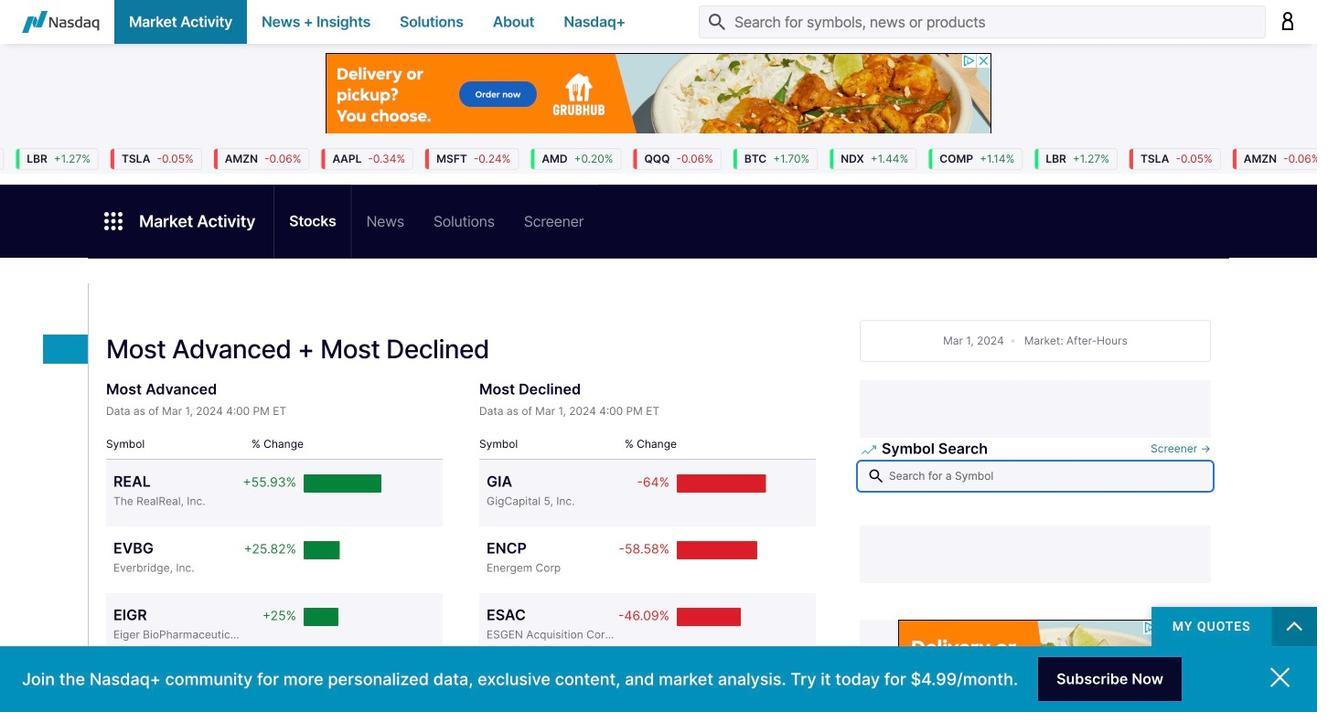 Task type: locate. For each thing, give the bounding box(es) containing it.
advertisement element
[[326, 53, 992, 135], [899, 620, 1173, 713]]

article
[[0, 134, 1318, 713]]

homepage logo url - navigate back to the homepage image
[[22, 11, 100, 33]]

account login - click to log into your account image
[[1281, 12, 1296, 30]]

None search field
[[860, 438, 1212, 497]]

Search for a Symbol text field
[[860, 464, 1212, 490]]

primary navigation navigation
[[0, 0, 1318, 44]]



Task type: vqa. For each thing, say whether or not it's contained in the screenshot.
Find a Symbol text field
no



Task type: describe. For each thing, give the bounding box(es) containing it.
Search Button - Click to open the Search Overlay Modal Box text field
[[699, 5, 1267, 38]]

click to dismiss this message and remain on nasdaq.com image
[[1271, 669, 1290, 689]]

1 vertical spatial advertisement element
[[899, 620, 1173, 713]]

0 vertical spatial advertisement element
[[326, 53, 992, 135]]

click to search image
[[868, 468, 886, 486]]



